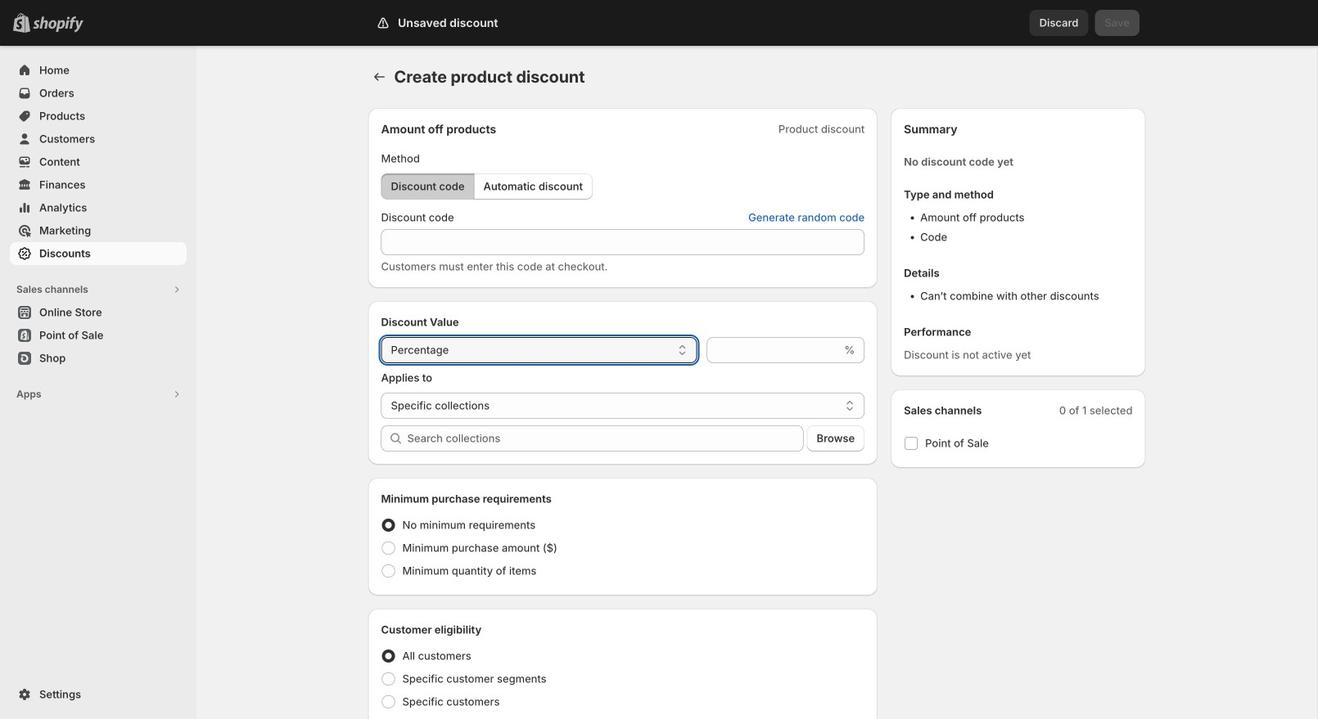 Task type: locate. For each thing, give the bounding box(es) containing it.
None text field
[[381, 229, 865, 256], [707, 337, 841, 364], [381, 229, 865, 256], [707, 337, 841, 364]]

shopify image
[[33, 16, 84, 33]]



Task type: describe. For each thing, give the bounding box(es) containing it.
Search collections text field
[[407, 426, 804, 452]]



